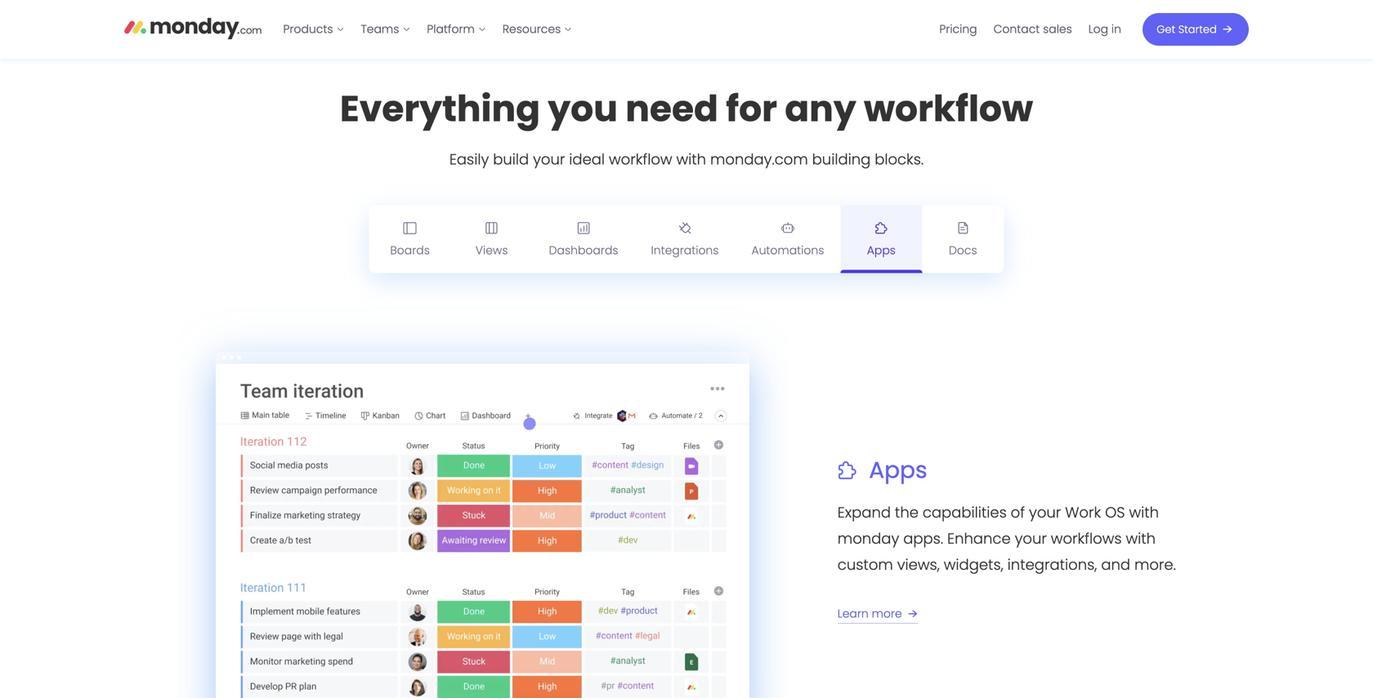 Task type: vqa. For each thing, say whether or not it's contained in the screenshot.
the sales
yes



Task type: describe. For each thing, give the bounding box(es) containing it.
teams link
[[353, 16, 419, 43]]

os
[[1105, 503, 1125, 523]]

integrations tab
[[635, 206, 735, 274]]

pricing link
[[931, 16, 985, 43]]

in
[[1111, 21, 1121, 37]]

learn more
[[838, 606, 902, 622]]

monday.com
[[710, 149, 808, 170]]

everything you need for any workflow
[[340, 84, 1033, 134]]

dashboard icon image
[[577, 222, 590, 235]]

building
[[812, 149, 871, 170]]

need
[[625, 84, 718, 134]]

main element
[[275, 0, 1249, 59]]

work
[[1065, 503, 1101, 523]]

docs tab
[[922, 206, 1004, 274]]

automations
[[751, 243, 824, 259]]

monday.com logo image
[[124, 11, 262, 45]]

integrations,
[[1007, 555, 1097, 576]]

integrations
[[651, 243, 719, 259]]

capabilities
[[923, 503, 1007, 523]]

board icon image
[[403, 222, 417, 235]]

contact
[[994, 21, 1040, 37]]

log in
[[1088, 21, 1121, 37]]

dashboards tab
[[533, 206, 635, 274]]

list containing pricing
[[931, 0, 1130, 59]]

1 vertical spatial your
[[1029, 503, 1061, 523]]

log
[[1088, 21, 1108, 37]]

more.
[[1134, 555, 1176, 576]]

docs icon image
[[957, 222, 970, 235]]

resources link
[[494, 16, 580, 43]]

apps.
[[903, 529, 943, 550]]

apps tab
[[840, 206, 922, 274]]

0 horizontal spatial workflow
[[609, 149, 672, 170]]

easily
[[449, 149, 489, 170]]

build
[[493, 149, 529, 170]]

log in link
[[1080, 16, 1130, 43]]

get
[[1157, 22, 1175, 37]]

1 vertical spatial with
[[1129, 503, 1159, 523]]

learn
[[838, 606, 869, 622]]

boards
[[390, 243, 430, 259]]

1 vertical spatial apps
[[869, 454, 927, 487]]

boards tab
[[369, 206, 451, 274]]

2 vertical spatial with
[[1126, 529, 1156, 550]]

get started
[[1157, 22, 1217, 37]]

views tab
[[451, 206, 533, 274]]

dashboards
[[549, 243, 618, 259]]

blocks.
[[875, 149, 924, 170]]

integrations icon image
[[678, 222, 691, 235]]

0 vertical spatial with
[[676, 149, 706, 170]]

views
[[475, 243, 508, 259]]

everything
[[340, 84, 540, 134]]

of
[[1011, 503, 1025, 523]]



Task type: locate. For each thing, give the bounding box(es) containing it.
you
[[548, 84, 618, 134]]

1 horizontal spatial workflow
[[864, 84, 1033, 134]]

monday
[[838, 529, 899, 550]]

your
[[533, 149, 565, 170], [1029, 503, 1061, 523], [1015, 529, 1047, 550]]

workflow
[[864, 84, 1033, 134], [609, 149, 672, 170]]

workflows
[[1051, 529, 1122, 550]]

with down everything you need for any workflow
[[676, 149, 706, 170]]

your down of
[[1015, 529, 1047, 550]]

1 list from the left
[[275, 0, 580, 59]]

for
[[726, 84, 777, 134]]

sales
[[1043, 21, 1072, 37]]

workflow up blocks.
[[864, 84, 1033, 134]]

teams
[[361, 21, 399, 37]]

started
[[1178, 22, 1217, 37]]

list
[[275, 0, 580, 59], [931, 0, 1130, 59]]

pricing
[[939, 21, 977, 37]]

list containing products
[[275, 0, 580, 59]]

ideal
[[569, 149, 605, 170]]

custom
[[838, 555, 893, 576]]

contact sales link
[[985, 16, 1080, 43]]

expand the capabilities of your work os with monday apps. enhance your workflows with custom views, widgets, integrations, and more.
[[838, 503, 1176, 576]]

enhance
[[947, 529, 1011, 550]]

apps icon image
[[875, 222, 888, 235], [875, 222, 888, 235], [838, 461, 858, 481]]

2 vertical spatial your
[[1015, 529, 1047, 550]]

tab list containing boards
[[369, 206, 1004, 274]]

with up more.
[[1126, 529, 1156, 550]]

0 horizontal spatial list
[[275, 0, 580, 59]]

apps up the
[[869, 454, 927, 487]]

platform
[[427, 21, 475, 37]]

with right os
[[1129, 503, 1159, 523]]

products link
[[275, 16, 353, 43]]

apps left the docs at right top
[[867, 243, 896, 259]]

platform link
[[419, 16, 494, 43]]

apps
[[867, 243, 896, 259], [869, 454, 927, 487]]

get started button
[[1143, 13, 1249, 46]]

1 vertical spatial workflow
[[609, 149, 672, 170]]

your right of
[[1029, 503, 1061, 523]]

the
[[895, 503, 919, 523]]

views icon image
[[485, 222, 498, 235]]

products
[[283, 21, 333, 37]]

0 vertical spatial apps
[[867, 243, 896, 259]]

more
[[872, 606, 902, 622]]

your left ideal
[[533, 149, 565, 170]]

apps inside tab
[[867, 243, 896, 259]]

views,
[[897, 555, 940, 576]]

docs
[[949, 243, 977, 259]]

0 vertical spatial workflow
[[864, 84, 1033, 134]]

contact sales
[[994, 21, 1072, 37]]

with
[[676, 149, 706, 170], [1129, 503, 1159, 523], [1126, 529, 1156, 550]]

any
[[785, 84, 856, 134]]

automations icon image
[[781, 222, 794, 235]]

and
[[1101, 555, 1130, 576]]

0 vertical spatial your
[[533, 149, 565, 170]]

expand
[[838, 503, 891, 523]]

2 list from the left
[[931, 0, 1130, 59]]

1 horizontal spatial list
[[931, 0, 1130, 59]]

easily build your ideal workflow with monday.com building blocks.
[[449, 149, 924, 170]]

learn more link
[[838, 605, 922, 624]]

workflow right ideal
[[609, 149, 672, 170]]

automations tab
[[735, 206, 840, 274]]

resources
[[502, 21, 561, 37]]

tab list
[[369, 206, 1004, 274]]

widgets,
[[944, 555, 1003, 576]]



